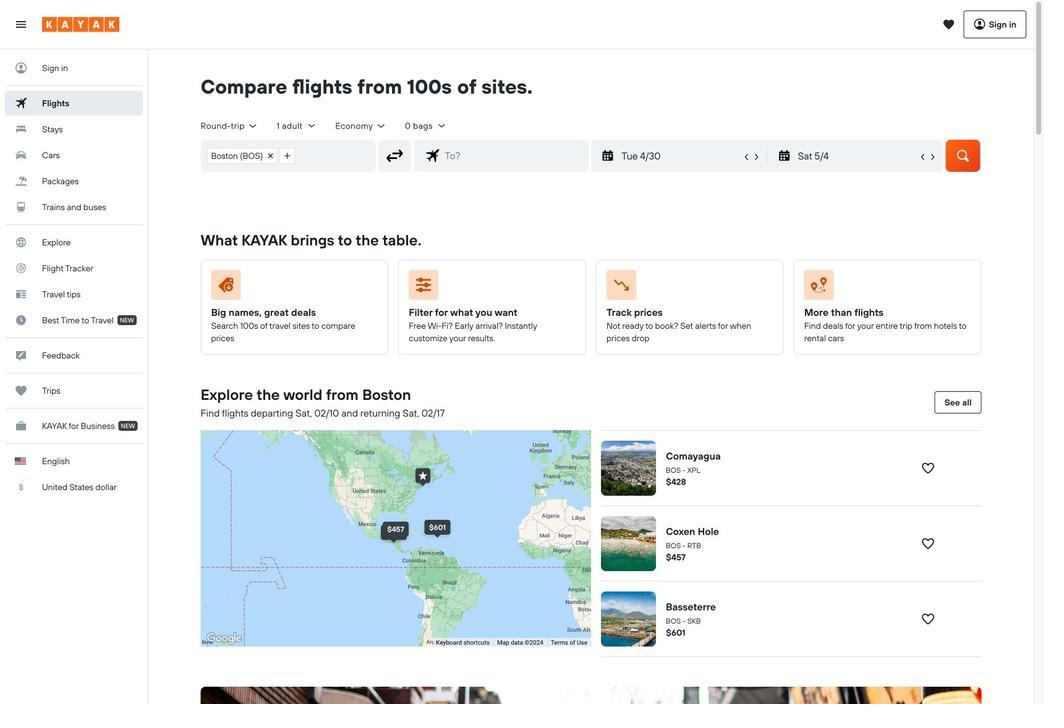 Task type: vqa. For each thing, say whether or not it's contained in the screenshot.
"Fri 2/9"
no



Task type: locate. For each thing, give the bounding box(es) containing it.
navigation menu image
[[15, 18, 27, 31]]

2 list item from the left
[[279, 148, 295, 164]]

comayagua image
[[601, 441, 656, 496]]

list item
[[207, 148, 277, 164], [279, 148, 295, 164]]

1 list item from the left
[[207, 148, 277, 164]]

0 horizontal spatial list item
[[207, 148, 277, 164]]

united states (english) image
[[15, 458, 26, 465]]

list item down trip type round-trip field
[[207, 148, 277, 164]]

figure
[[211, 270, 373, 305], [409, 270, 571, 305], [607, 270, 769, 305], [805, 270, 967, 305]]

Flight destination input text field
[[440, 140, 588, 171]]

list
[[201, 140, 301, 171]]

list item right the remove icon
[[279, 148, 295, 164]]

map region
[[73, 409, 707, 705]]

1 horizontal spatial list item
[[279, 148, 295, 164]]

Trip type Round-trip field
[[201, 120, 258, 131]]

basseterre image
[[601, 592, 656, 647]]

3 figure from the left
[[607, 270, 769, 305]]



Task type: describe. For each thing, give the bounding box(es) containing it.
1 figure from the left
[[211, 270, 373, 305]]

google image
[[204, 631, 245, 647]]

Cabin type Economy field
[[336, 120, 387, 131]]

coxen hole image
[[601, 516, 656, 572]]

saturday may 4th element
[[798, 148, 918, 163]]

remove image
[[267, 153, 274, 159]]

swap departure airport and destination airport image
[[383, 144, 407, 168]]

Flight origin input text field
[[301, 140, 375, 171]]

tuesday april 30th element
[[622, 148, 742, 163]]

2 figure from the left
[[409, 270, 571, 305]]

4 figure from the left
[[805, 270, 967, 305]]



